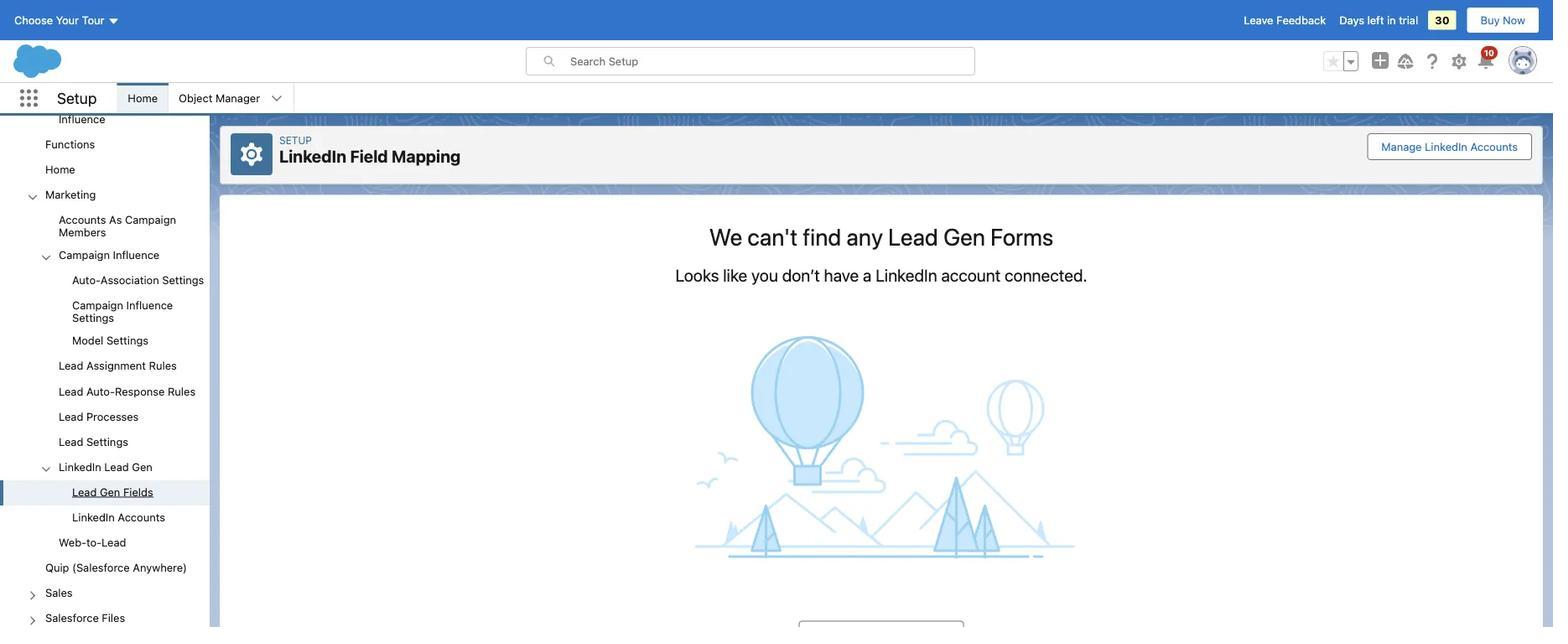 Task type: vqa. For each thing, say whether or not it's contained in the screenshot.
Team Pipeline
no



Task type: describe. For each thing, give the bounding box(es) containing it.
model settings link
[[72, 334, 148, 349]]

lead gen fields tree item
[[0, 481, 210, 506]]

auto-association settings link
[[72, 274, 204, 289]]

quip (salesforce anywhere) link
[[45, 561, 187, 577]]

have
[[824, 265, 859, 285]]

accounts as campaign members link
[[59, 213, 210, 239]]

lead assignment rules link
[[59, 360, 177, 375]]

find
[[803, 223, 841, 250]]

choose
[[14, 14, 53, 26]]

home inside "link"
[[128, 92, 158, 104]]

group for campaign influence
[[0, 269, 210, 355]]

lead settings link
[[59, 435, 128, 450]]

a
[[863, 265, 872, 285]]

you
[[751, 265, 778, 285]]

rules inside 'link'
[[168, 385, 196, 397]]

setup link
[[279, 134, 312, 146]]

linkedin lead gen link
[[59, 460, 152, 476]]

web-to-lead
[[59, 536, 126, 549]]

forms
[[991, 223, 1054, 250]]

setup for setup
[[57, 89, 97, 107]]

salesforce
[[45, 612, 99, 624]]

lead processes
[[59, 410, 139, 423]]

field
[[350, 146, 388, 166]]

settings up lead assignment rules
[[106, 334, 148, 347]]

settings up linkedin lead gen
[[86, 435, 128, 448]]

lead assignment rules
[[59, 360, 177, 372]]

we
[[709, 223, 742, 250]]

auto- inside 'link'
[[86, 385, 115, 397]]

buy now button
[[1466, 7, 1540, 34]]

now
[[1503, 14, 1526, 26]]

linkedin inside setup linkedin field mapping
[[279, 146, 346, 166]]

campaign inside accounts as campaign members
[[125, 213, 176, 226]]

any
[[847, 223, 883, 250]]

looks like you don't have a linkedin account connected.
[[676, 265, 1087, 285]]

lead up lead gen fields
[[104, 460, 129, 473]]

to-
[[86, 536, 102, 549]]

10 button
[[1476, 46, 1498, 71]]

lead gen fields link
[[72, 486, 153, 501]]

response
[[115, 385, 165, 397]]

lead right any
[[888, 223, 938, 250]]

days
[[1340, 14, 1365, 26]]

lead down model
[[59, 360, 83, 372]]

sales link
[[45, 587, 73, 602]]

fields
[[123, 486, 153, 498]]

files
[[102, 612, 125, 624]]

object manager link
[[169, 83, 270, 113]]

campaign influence settings link
[[72, 299, 210, 324]]

linkedin inside 'link'
[[72, 511, 115, 523]]

campaign for campaign influence settings
[[72, 299, 123, 312]]

accounts inside button
[[1471, 140, 1518, 153]]

mapping
[[392, 146, 461, 166]]

lead down 'lead processes' link
[[59, 435, 83, 448]]

linkedin right a
[[876, 265, 937, 285]]

assignment
[[86, 360, 146, 372]]

model
[[72, 334, 103, 347]]

web-to-lead link
[[59, 536, 126, 551]]

model settings
[[72, 334, 148, 347]]

choose your tour
[[14, 14, 104, 26]]

group for linkedin lead gen
[[0, 481, 210, 531]]

linkedin accounts link
[[72, 511, 165, 526]]

processes
[[86, 410, 139, 423]]

functions link
[[45, 138, 95, 153]]

setup background image
[[630, 286, 1133, 621]]

tour
[[82, 14, 104, 26]]

manage linkedin accounts
[[1382, 140, 1518, 153]]

group for marketing
[[0, 208, 210, 556]]

linkedin lead gen
[[59, 460, 152, 473]]

1 vertical spatial home
[[45, 163, 75, 176]]

setup linkedin field mapping
[[279, 134, 461, 166]]



Task type: locate. For each thing, give the bounding box(es) containing it.
30
[[1435, 14, 1450, 26]]

campaign
[[125, 213, 176, 226], [59, 249, 110, 261], [72, 299, 123, 312]]

gen up account
[[943, 223, 985, 250]]

settings up "campaign influence settings" link
[[162, 274, 204, 286]]

1 vertical spatial influence
[[113, 249, 160, 261]]

0 vertical spatial accounts
[[1471, 140, 1518, 153]]

manage linkedin accounts button
[[1367, 133, 1532, 160]]

accounts as campaign members
[[59, 213, 176, 239]]

like
[[723, 265, 747, 285]]

1 vertical spatial gen
[[132, 460, 152, 473]]

functions
[[45, 138, 95, 150]]

don't
[[782, 265, 820, 285]]

rules
[[149, 360, 177, 372], [168, 385, 196, 397]]

Search Setup text field
[[570, 48, 975, 75]]

campaign down "members" at the left top of page
[[59, 249, 110, 261]]

influence inside campaign influence settings
[[126, 299, 173, 312]]

influence
[[59, 113, 105, 125], [113, 249, 160, 261], [126, 299, 173, 312]]

campaign influence tree item
[[0, 244, 210, 355]]

2 vertical spatial campaign
[[72, 299, 123, 312]]

lead inside 'link'
[[59, 385, 83, 397]]

lead
[[888, 223, 938, 250], [59, 360, 83, 372], [59, 385, 83, 397], [59, 410, 83, 423], [59, 435, 83, 448], [104, 460, 129, 473], [72, 486, 97, 498], [102, 536, 126, 549]]

influence up functions
[[59, 113, 105, 125]]

home link up marketing
[[45, 163, 75, 178]]

0 horizontal spatial home link
[[45, 163, 75, 178]]

marketing
[[45, 188, 96, 201]]

linkedin
[[1425, 140, 1468, 153], [279, 146, 346, 166], [876, 265, 937, 285], [59, 460, 101, 473], [72, 511, 115, 523]]

1 vertical spatial accounts
[[59, 213, 106, 226]]

0 horizontal spatial accounts
[[59, 213, 106, 226]]

campaign influence settings
[[72, 299, 173, 324]]

connected.
[[1005, 265, 1087, 285]]

in
[[1387, 14, 1396, 26]]

1 vertical spatial campaign
[[59, 249, 110, 261]]

0 vertical spatial influence
[[59, 113, 105, 125]]

auto- up lead processes
[[86, 385, 115, 397]]

lead up lead processes
[[59, 385, 83, 397]]

looks
[[676, 265, 719, 285]]

campaign right as
[[125, 213, 176, 226]]

2 vertical spatial influence
[[126, 299, 173, 312]]

0 vertical spatial campaign
[[125, 213, 176, 226]]

gen inside "lead gen fields" link
[[100, 486, 120, 498]]

campaign inside campaign influence settings
[[72, 299, 123, 312]]

influence up auto-association settings
[[113, 249, 160, 261]]

gen
[[943, 223, 985, 250], [132, 460, 152, 473], [100, 486, 120, 498]]

0 vertical spatial gen
[[943, 223, 985, 250]]

object
[[179, 92, 213, 104]]

1 horizontal spatial home link
[[118, 83, 168, 113]]

0 horizontal spatial gen
[[100, 486, 120, 498]]

we can't find any lead gen forms
[[709, 223, 1054, 250]]

home link
[[118, 83, 168, 113], [45, 163, 75, 178]]

1 horizontal spatial setup
[[279, 134, 312, 146]]

1 vertical spatial rules
[[168, 385, 196, 397]]

lead auto-response rules link
[[59, 385, 196, 400]]

home down "functions" link
[[45, 163, 75, 176]]

lead down linkedin accounts 'link'
[[102, 536, 126, 549]]

can't
[[748, 223, 798, 250]]

quip
[[45, 561, 69, 574]]

0 vertical spatial auto-
[[72, 274, 101, 286]]

marketing link
[[45, 188, 96, 203]]

lead processes link
[[59, 410, 139, 425]]

settings up model
[[72, 312, 114, 324]]

0 vertical spatial home link
[[118, 83, 168, 113]]

auto-
[[72, 274, 101, 286], [86, 385, 115, 397]]

1 vertical spatial auto-
[[86, 385, 115, 397]]

settings
[[162, 274, 204, 286], [72, 312, 114, 324], [106, 334, 148, 347], [86, 435, 128, 448]]

0 vertical spatial setup
[[57, 89, 97, 107]]

sales
[[45, 587, 73, 599]]

auto-association settings
[[72, 274, 204, 286]]

0 horizontal spatial setup
[[57, 89, 97, 107]]

web-
[[59, 536, 86, 549]]

0 horizontal spatial home
[[45, 163, 75, 176]]

auto- down campaign influence link
[[72, 274, 101, 286]]

0 vertical spatial rules
[[149, 360, 177, 372]]

linkedin lead gen tree item
[[0, 455, 210, 531]]

influence for campaign influence settings
[[126, 299, 173, 312]]

1 horizontal spatial accounts
[[118, 511, 165, 523]]

1 horizontal spatial home
[[128, 92, 158, 104]]

linkedin right manage
[[1425, 140, 1468, 153]]

lead down linkedin lead gen link
[[72, 486, 97, 498]]

salesforce files
[[45, 612, 125, 624]]

setup inside setup linkedin field mapping
[[279, 134, 312, 146]]

lead gen fields
[[72, 486, 153, 498]]

accounts inside 'link'
[[118, 511, 165, 523]]

linkedin inside button
[[1425, 140, 1468, 153]]

gen inside linkedin lead gen link
[[132, 460, 152, 473]]

as
[[109, 213, 122, 226]]

10
[[1484, 48, 1495, 57]]

lead auto-response rules
[[59, 385, 196, 397]]

quip (salesforce anywhere)
[[45, 561, 187, 574]]

1 vertical spatial setup
[[279, 134, 312, 146]]

0 vertical spatial home
[[128, 92, 158, 104]]

anywhere)
[[133, 561, 187, 574]]

2 horizontal spatial accounts
[[1471, 140, 1518, 153]]

influence for campaign influence
[[113, 249, 160, 261]]

choose your tour button
[[13, 7, 120, 34]]

linkedin down setup link
[[279, 146, 346, 166]]

days left in trial
[[1340, 14, 1418, 26]]

leave
[[1244, 14, 1274, 26]]

setup
[[57, 89, 97, 107], [279, 134, 312, 146]]

gen up the fields
[[132, 460, 152, 473]]

group containing lead gen fields
[[0, 481, 210, 531]]

linkedin up the to-
[[72, 511, 115, 523]]

leave feedback link
[[1244, 14, 1326, 26]]

accounts inside accounts as campaign members
[[59, 213, 106, 226]]

buy
[[1481, 14, 1500, 26]]

rules up response
[[149, 360, 177, 372]]

accounts
[[1471, 140, 1518, 153], [59, 213, 106, 226], [118, 511, 165, 523]]

campaign influence link
[[59, 249, 160, 264]]

setup for setup linkedin field mapping
[[279, 134, 312, 146]]

auto- inside campaign influence tree item
[[72, 274, 101, 286]]

object manager
[[179, 92, 260, 104]]

2 horizontal spatial gen
[[943, 223, 985, 250]]

group containing auto-association settings
[[0, 269, 210, 355]]

gen down linkedin lead gen link
[[100, 486, 120, 498]]

group containing accounts as campaign members
[[0, 208, 210, 556]]

campaign up model
[[72, 299, 123, 312]]

feedback
[[1277, 14, 1326, 26]]

trial
[[1399, 14, 1418, 26]]

lead settings
[[59, 435, 128, 448]]

(salesforce
[[72, 561, 130, 574]]

lead up lead settings
[[59, 410, 83, 423]]

your
[[56, 14, 79, 26]]

home left object at the top left
[[128, 92, 158, 104]]

2 vertical spatial accounts
[[118, 511, 165, 523]]

leave feedback
[[1244, 14, 1326, 26]]

settings inside campaign influence settings
[[72, 312, 114, 324]]

group
[[1323, 51, 1359, 71], [0, 208, 210, 556], [0, 269, 210, 355], [0, 481, 210, 531]]

salesforce files link
[[45, 612, 125, 627]]

influence down auto-association settings link
[[126, 299, 173, 312]]

linkedin down lead settings link
[[59, 460, 101, 473]]

1 horizontal spatial gen
[[132, 460, 152, 473]]

manage
[[1382, 140, 1422, 153]]

buy now
[[1481, 14, 1526, 26]]

account
[[941, 265, 1001, 285]]

left
[[1368, 14, 1384, 26]]

rules right response
[[168, 385, 196, 397]]

2 vertical spatial gen
[[100, 486, 120, 498]]

1 vertical spatial home link
[[45, 163, 75, 178]]

association
[[101, 274, 159, 286]]

members
[[59, 226, 106, 239]]

home link left object at the top left
[[118, 83, 168, 113]]

campaign influence
[[59, 249, 160, 261]]

campaign for campaign influence
[[59, 249, 110, 261]]

marketing tree item
[[0, 183, 210, 556]]

influence link
[[59, 113, 105, 128]]

manager
[[216, 92, 260, 104]]

linkedin accounts
[[72, 511, 165, 523]]



